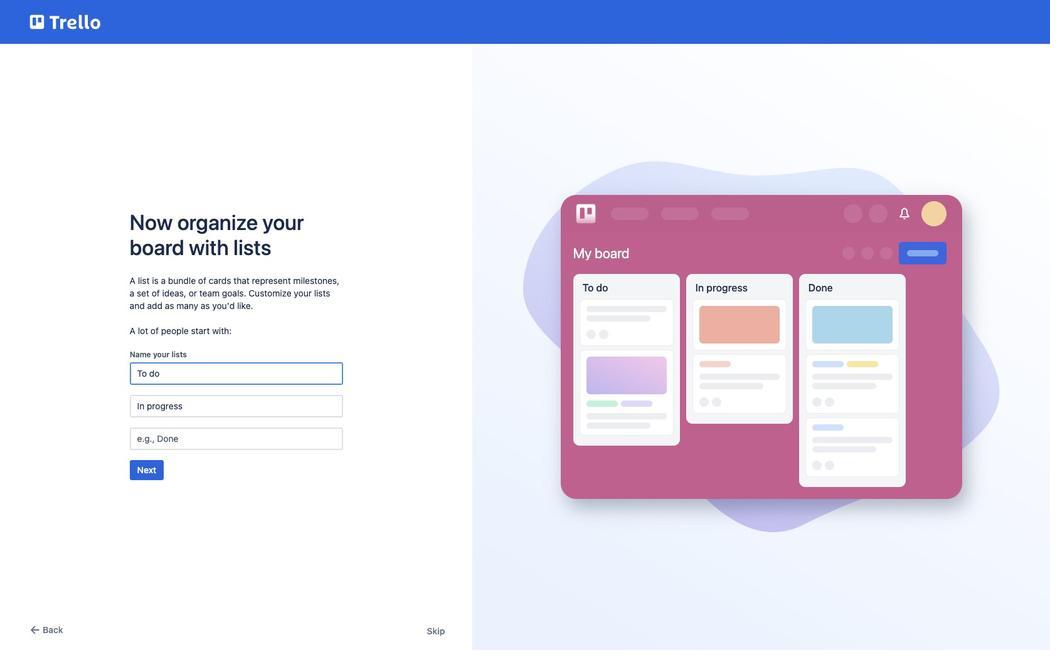 Task type: locate. For each thing, give the bounding box(es) containing it.
1 as from the left
[[165, 300, 174, 311]]

1 vertical spatial lists
[[314, 288, 330, 298]]

your right name
[[153, 350, 170, 359]]

2 vertical spatial lists
[[172, 350, 187, 359]]

a
[[161, 275, 166, 286], [130, 288, 134, 298]]

1 a from the top
[[130, 275, 136, 286]]

board
[[130, 234, 184, 259], [595, 245, 630, 262]]

board inside "now organize your board with lists"
[[130, 234, 184, 259]]

a inside a list is a bundle of cards that represent milestones, a set of ideas, or team goals. customize your lists and add as many as you'd like.
[[130, 275, 136, 286]]

in
[[696, 282, 704, 294]]

trello image
[[28, 8, 103, 36], [573, 202, 598, 227]]

back
[[43, 625, 63, 636]]

of
[[198, 275, 206, 286], [152, 288, 160, 298], [151, 325, 159, 336]]

a left lot
[[130, 325, 136, 336]]

represent
[[252, 275, 291, 286]]

your inside "now organize your board with lists"
[[263, 209, 304, 234]]

my
[[573, 245, 592, 262]]

of up team
[[198, 275, 206, 286]]

with
[[189, 234, 229, 259]]

you'd
[[212, 300, 235, 311]]

milestones,
[[293, 275, 340, 286]]

0 horizontal spatial board
[[130, 234, 184, 259]]

1 horizontal spatial as
[[201, 300, 210, 311]]

a for a lot of people start with:
[[130, 325, 136, 336]]

bundle
[[168, 275, 196, 286]]

next button
[[130, 460, 164, 480]]

1 vertical spatial a
[[130, 288, 134, 298]]

as down team
[[201, 300, 210, 311]]

2 horizontal spatial lists
[[314, 288, 330, 298]]

your down milestones,
[[294, 288, 312, 298]]

0 horizontal spatial trello image
[[28, 8, 103, 36]]

as down the ideas,
[[165, 300, 174, 311]]

like.
[[237, 300, 253, 311]]

0 horizontal spatial lists
[[172, 350, 187, 359]]

0 horizontal spatial a
[[130, 288, 134, 298]]

name your lists
[[130, 350, 187, 359]]

a right is
[[161, 275, 166, 286]]

a for a list is a bundle of cards that represent milestones, a set of ideas, or team goals. customize your lists and add as many as you'd like.
[[130, 275, 136, 286]]

next
[[137, 465, 156, 475]]

0 horizontal spatial as
[[165, 300, 174, 311]]

people
[[161, 325, 189, 336]]

board right my
[[595, 245, 630, 262]]

and
[[130, 300, 145, 311]]

as
[[165, 300, 174, 311], [201, 300, 210, 311]]

1 vertical spatial your
[[294, 288, 312, 298]]

a left set
[[130, 288, 134, 298]]

lists down milestones,
[[314, 288, 330, 298]]

2 vertical spatial your
[[153, 350, 170, 359]]

a
[[130, 275, 136, 286], [130, 325, 136, 336]]

board up is
[[130, 234, 184, 259]]

0 vertical spatial a
[[161, 275, 166, 286]]

lists
[[234, 234, 271, 259], [314, 288, 330, 298], [172, 350, 187, 359]]

lists up 'that' at the left top of the page
[[234, 234, 271, 259]]

lists down a lot of people start with:
[[172, 350, 187, 359]]

1 horizontal spatial lists
[[234, 234, 271, 259]]

of down is
[[152, 288, 160, 298]]

of right lot
[[151, 325, 159, 336]]

1 horizontal spatial trello image
[[573, 202, 598, 227]]

your up represent
[[263, 209, 304, 234]]

2 a from the top
[[130, 325, 136, 336]]

your inside a list is a bundle of cards that represent milestones, a set of ideas, or team goals. customize your lists and add as many as you'd like.
[[294, 288, 312, 298]]

1 horizontal spatial a
[[161, 275, 166, 286]]

1 vertical spatial a
[[130, 325, 136, 336]]

your
[[263, 209, 304, 234], [294, 288, 312, 298], [153, 350, 170, 359]]

to
[[583, 282, 594, 294]]

a left list at the top left of page
[[130, 275, 136, 286]]

0 vertical spatial your
[[263, 209, 304, 234]]

0 vertical spatial trello image
[[28, 8, 103, 36]]

1 vertical spatial trello image
[[573, 202, 598, 227]]

is
[[152, 275, 159, 286]]

0 vertical spatial lists
[[234, 234, 271, 259]]

0 vertical spatial a
[[130, 275, 136, 286]]

lists inside a list is a bundle of cards that represent milestones, a set of ideas, or team goals. customize your lists and add as many as you'd like.
[[314, 288, 330, 298]]

that
[[234, 275, 250, 286]]



Task type: describe. For each thing, give the bounding box(es) containing it.
set
[[137, 288, 149, 298]]

do
[[596, 282, 608, 294]]

name
[[130, 350, 151, 359]]

add
[[147, 300, 163, 311]]

skip button
[[427, 626, 445, 638]]

list
[[138, 275, 150, 286]]

start
[[191, 325, 210, 336]]

progress
[[707, 282, 748, 294]]

1 vertical spatial of
[[152, 288, 160, 298]]

cards
[[209, 275, 231, 286]]

my board
[[573, 245, 630, 262]]

to do
[[583, 282, 608, 294]]

1 horizontal spatial board
[[595, 245, 630, 262]]

now
[[130, 209, 173, 234]]

2 as from the left
[[201, 300, 210, 311]]

customize
[[249, 288, 292, 298]]

many
[[177, 300, 198, 311]]

a list is a bundle of cards that represent milestones, a set of ideas, or team goals. customize your lists and add as many as you'd like.
[[130, 275, 340, 311]]

goals.
[[222, 288, 246, 298]]

0 vertical spatial of
[[198, 275, 206, 286]]

now organize your board with lists
[[130, 209, 304, 259]]

lists inside "now organize your board with lists"
[[234, 234, 271, 259]]

done
[[809, 282, 833, 294]]

e.g., Done text field
[[130, 428, 343, 450]]

2 vertical spatial of
[[151, 325, 159, 336]]

back button
[[28, 623, 63, 638]]

with:
[[212, 325, 232, 336]]

in progress
[[696, 282, 748, 294]]

skip
[[427, 626, 445, 637]]

lot
[[138, 325, 148, 336]]

Name your lists text field
[[130, 362, 343, 385]]

organize
[[177, 209, 258, 234]]

ideas,
[[162, 288, 186, 298]]

e.g., Doing text field
[[130, 395, 343, 418]]

or
[[189, 288, 197, 298]]

a lot of people start with:
[[130, 325, 232, 336]]

team
[[199, 288, 220, 298]]



Task type: vqa. For each thing, say whether or not it's contained in the screenshot.
"PRIMARY" element
no



